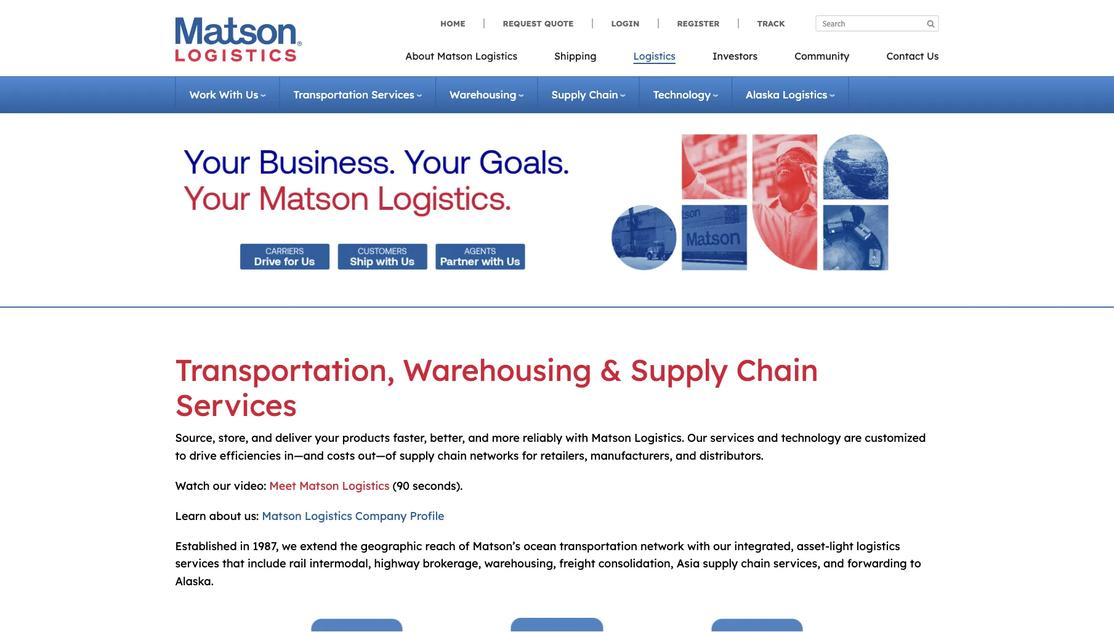 Task type: locate. For each thing, give the bounding box(es) containing it.
services up store,
[[175, 387, 297, 424]]

supply inside source, store, and deliver your products faster, better, and more reliably with matson logistics. our services and technology are customized to drive efficiencies in—and costs out—of supply chain networks for retailers, manufacturers, and distributors.
[[400, 449, 435, 463]]

logistics down login
[[634, 50, 676, 62]]

with inside source, store, and deliver your products faster, better, and more reliably with matson logistics. our services and technology are customized to drive efficiencies in—and costs out—of supply chain networks for retailers, manufacturers, and distributors.
[[566, 431, 589, 445]]

transportation
[[294, 88, 369, 101]]

with up retailers,
[[566, 431, 589, 445]]

register link
[[658, 18, 738, 28]]

services down about
[[371, 88, 415, 101]]

and
[[252, 431, 272, 445], [468, 431, 489, 445], [758, 431, 778, 445], [676, 449, 697, 463]]

meet
[[269, 479, 296, 493]]

our
[[213, 479, 231, 493], [713, 539, 731, 553]]

1 vertical spatial services
[[175, 387, 297, 424]]

shipping link
[[536, 46, 615, 71]]

1 vertical spatial to
[[910, 557, 922, 571]]

and up networks
[[468, 431, 489, 445]]

asia
[[677, 557, 700, 571]]

to inside source, store, and deliver your products faster, better, and more reliably with matson logistics. our services and technology are customized to drive efficiencies in—and costs out—of supply chain networks for retailers, manufacturers, and distributors.
[[175, 449, 186, 463]]

chain down better,
[[438, 449, 467, 463]]

matson
[[437, 50, 473, 62], [592, 431, 631, 445], [299, 479, 339, 493], [262, 509, 302, 523]]

asset-
[[797, 539, 830, 553]]

manufacturers,
[[591, 449, 673, 463]]

1 horizontal spatial with
[[688, 539, 710, 553]]

your
[[315, 431, 339, 445]]

track
[[757, 18, 785, 28]]

0 horizontal spatial to
[[175, 449, 186, 463]]

deliver
[[275, 431, 312, 445]]

1 horizontal spatial services
[[711, 431, 755, 445]]

supply down faster,
[[400, 449, 435, 463]]

our left integrated,
[[713, 539, 731, 553]]

reliably
[[523, 431, 563, 445]]

with
[[566, 431, 589, 445], [688, 539, 710, 553]]

0 horizontal spatial with
[[566, 431, 589, 445]]

0 vertical spatial services
[[711, 431, 755, 445]]

1 vertical spatial our
[[713, 539, 731, 553]]

contact us link
[[868, 46, 939, 71]]

1 vertical spatial chain
[[737, 351, 819, 388]]

0 vertical spatial us
[[927, 50, 939, 62]]

to
[[175, 449, 186, 463], [910, 557, 922, 571]]

drive
[[189, 449, 217, 463]]

to left drive
[[175, 449, 186, 463]]

work
[[189, 88, 216, 101]]

about matson logistics link
[[406, 46, 536, 71]]

watch our video: meet matson logistics (90 seconds).
[[175, 479, 463, 493]]

transportation services link
[[294, 88, 422, 101]]

supply right asia
[[703, 557, 738, 571]]

highway
[[374, 557, 420, 571]]

matson down home
[[437, 50, 473, 62]]

matson up manufacturers,
[[592, 431, 631, 445]]

0 vertical spatial to
[[175, 449, 186, 463]]

services inside transportation, warehousing & supply chain services
[[175, 387, 297, 424]]

1 horizontal spatial us
[[927, 50, 939, 62]]

0 vertical spatial supply
[[400, 449, 435, 463]]

services up alaska.
[[175, 557, 219, 571]]

1 vertical spatial us
[[246, 88, 258, 101]]

0 horizontal spatial services
[[175, 557, 219, 571]]

(90
[[393, 479, 410, 493]]

logistics
[[857, 539, 901, 553]]

logistics up extend the
[[305, 509, 352, 523]]

chain inside transportation, warehousing & supply chain services
[[737, 351, 819, 388]]

matson inside the top menu navigation
[[437, 50, 473, 62]]

0 vertical spatial our
[[213, 479, 231, 493]]

investors
[[713, 50, 758, 62]]

us right with
[[246, 88, 258, 101]]

1 vertical spatial warehousing
[[403, 351, 592, 388]]

warehousing inside transportation, warehousing & supply chain services
[[403, 351, 592, 388]]

1 vertical spatial with
[[688, 539, 710, 553]]

0 horizontal spatial supply
[[400, 449, 435, 463]]

efficiencies
[[220, 449, 281, 463]]

0 vertical spatial with
[[566, 431, 589, 445]]

0 horizontal spatial supply
[[552, 88, 586, 101]]

0 horizontal spatial services
[[175, 387, 297, 424]]

supply
[[400, 449, 435, 463], [703, 557, 738, 571]]

seconds).
[[413, 479, 463, 493]]

0 horizontal spatial chain
[[589, 88, 618, 101]]

1 horizontal spatial our
[[713, 539, 731, 553]]

community
[[795, 50, 850, 62]]

request quote link
[[484, 18, 592, 28]]

1 horizontal spatial supply
[[630, 351, 728, 388]]

us
[[927, 50, 939, 62], [246, 88, 258, 101]]

logistics
[[475, 50, 518, 62], [634, 50, 676, 62], [783, 88, 828, 101], [342, 479, 390, 493], [305, 509, 352, 523]]

transportation, warehousing & supply chain services
[[175, 351, 819, 424]]

us right contact in the right of the page
[[927, 50, 939, 62]]

ocean
[[524, 539, 557, 553]]

transportation services
[[294, 88, 415, 101]]

0 horizontal spatial us
[[246, 88, 258, 101]]

services
[[371, 88, 415, 101], [175, 387, 297, 424]]

light
[[830, 539, 854, 553]]

about
[[406, 50, 435, 62]]

None search field
[[816, 15, 939, 31]]

1 vertical spatial supply
[[703, 557, 738, 571]]

highway brokerage, intermodal rail, warehousing, forwarding image
[[184, 120, 931, 285]]

rail
[[289, 557, 306, 571]]

our left video: in the bottom left of the page
[[213, 479, 231, 493]]

matson logistics less than truckload icon image
[[511, 618, 603, 633]]

services inside established in 1987, we extend the geographic reach of matson's ocean transportation network with our integrated, asset-light logistics services that include rail intermodal, highway brokerage, warehousing, freight consolidation, asia supply chain services, and forwarding to alaska.
[[175, 557, 219, 571]]

1 horizontal spatial chain
[[737, 351, 819, 388]]

chain inside source, store, and deliver your products faster, better, and more reliably with matson logistics. our services and technology are customized to drive efficiencies in—and costs out—of supply chain networks for retailers, manufacturers, and distributors.
[[438, 449, 467, 463]]

that
[[222, 557, 245, 571]]

services up distributors.
[[711, 431, 755, 445]]

us:
[[244, 509, 259, 523]]

chain
[[589, 88, 618, 101], [737, 351, 819, 388]]

consolidation,
[[599, 557, 674, 571]]

better,
[[430, 431, 465, 445]]

with up asia
[[688, 539, 710, 553]]

warehousing link
[[450, 88, 524, 101]]

1 horizontal spatial chain
[[741, 557, 771, 571]]

warehousing
[[450, 88, 517, 101], [403, 351, 592, 388]]

0 vertical spatial chain
[[589, 88, 618, 101]]

technology
[[654, 88, 711, 101]]

freight
[[559, 557, 596, 571]]

logistics down community link
[[783, 88, 828, 101]]

store,
[[218, 431, 248, 445]]

chain
[[438, 449, 467, 463], [741, 557, 771, 571]]

1 vertical spatial chain
[[741, 557, 771, 571]]

forwarding
[[848, 557, 907, 571]]

home
[[441, 18, 466, 28]]

matson logistics company profile link
[[262, 509, 445, 523]]

to right forwarding
[[910, 557, 922, 571]]

1987, we
[[253, 539, 297, 553]]

community link
[[776, 46, 868, 71]]

with inside established in 1987, we extend the geographic reach of matson's ocean transportation network with our integrated, asset-light logistics services that include rail intermodal, highway brokerage, warehousing, freight consolidation, asia supply chain services, and forwarding to alaska.
[[688, 539, 710, 553]]

register
[[677, 18, 720, 28]]

0 vertical spatial chain
[[438, 449, 467, 463]]

1 vertical spatial services
[[175, 557, 219, 571]]

1 horizontal spatial supply
[[703, 557, 738, 571]]

alaska
[[746, 88, 780, 101]]

about matson logistics
[[406, 50, 518, 62]]

logistics up warehousing 'link'
[[475, 50, 518, 62]]

for
[[522, 449, 538, 463]]

0 horizontal spatial chain
[[438, 449, 467, 463]]

alaska logistics
[[746, 88, 828, 101]]

1 horizontal spatial services
[[371, 88, 415, 101]]

work with us link
[[189, 88, 266, 101]]

1 horizontal spatial to
[[910, 557, 922, 571]]

chain down integrated,
[[741, 557, 771, 571]]

supply
[[552, 88, 586, 101], [630, 351, 728, 388]]

1 vertical spatial supply
[[630, 351, 728, 388]]



Task type: vqa. For each thing, say whether or not it's contained in the screenshot.
* Last Name Name
no



Task type: describe. For each thing, give the bounding box(es) containing it.
logistics inside the logistics link
[[634, 50, 676, 62]]

learn
[[175, 509, 206, 523]]

reach
[[425, 539, 456, 553]]

geographic
[[361, 539, 422, 553]]

top menu navigation
[[406, 46, 939, 71]]

0 horizontal spatial our
[[213, 479, 231, 493]]

search image
[[928, 19, 935, 27]]

out—of
[[358, 449, 397, 463]]

us inside contact us link
[[927, 50, 939, 62]]

and up distributors.
[[758, 431, 778, 445]]

supply inside established in 1987, we extend the geographic reach of matson's ocean transportation network with our integrated, asset-light logistics services that include rail intermodal, highway brokerage, warehousing, freight consolidation, asia supply chain services, and forwarding to alaska.
[[703, 557, 738, 571]]

in
[[240, 539, 250, 553]]

in—and
[[284, 449, 324, 463]]

source, store, and deliver your products faster, better, and more reliably with matson logistics. our services and technology are customized to drive efficiencies in—and costs out—of supply chain networks for retailers, manufacturers, and distributors.
[[175, 431, 926, 463]]

products
[[342, 431, 390, 445]]

network
[[641, 539, 684, 553]]

logistics inside "about matson logistics" link
[[475, 50, 518, 62]]

contact us
[[887, 50, 939, 62]]

established in 1987, we extend the geographic reach of matson's ocean transportation network with our integrated, asset-light logistics services that include rail intermodal, highway brokerage, warehousing, freight consolidation, asia supply chain services, and forwarding to alaska.
[[175, 539, 922, 589]]

logistics.
[[635, 431, 685, 445]]

logistics link
[[615, 46, 694, 71]]

watch
[[175, 479, 210, 493]]

with
[[219, 88, 243, 101]]

faster,
[[393, 431, 427, 445]]

retailers,
[[541, 449, 588, 463]]

profile
[[410, 509, 445, 523]]

shipping
[[555, 50, 597, 62]]

work with us
[[189, 88, 258, 101]]

matson up the learn about us: matson logistics company profile
[[299, 479, 339, 493]]

&
[[600, 351, 622, 388]]

our
[[688, 431, 707, 445]]

with for reliably
[[566, 431, 589, 445]]

extend the
[[300, 539, 358, 553]]

distributors.
[[700, 449, 764, 463]]

supply inside transportation, warehousing & supply chain services
[[630, 351, 728, 388]]

Search search field
[[816, 15, 939, 31]]

services inside source, store, and deliver your products faster, better, and more reliably with matson logistics. our services and technology are customized to drive efficiencies in—and costs out—of supply chain networks for retailers, manufacturers, and distributors.
[[711, 431, 755, 445]]

networks
[[470, 449, 519, 463]]

login
[[611, 18, 640, 28]]

and up efficiencies
[[252, 431, 272, 445]]

quote
[[545, 18, 574, 28]]

integrated,
[[735, 539, 794, 553]]

alaska.
[[175, 575, 214, 589]]

costs
[[327, 449, 355, 463]]

to inside established in 1987, we extend the geographic reach of matson's ocean transportation network with our integrated, asset-light logistics services that include rail intermodal, highway brokerage, warehousing, freight consolidation, asia supply chain services, and forwarding to alaska.
[[910, 557, 922, 571]]

alaska logistics link
[[746, 88, 835, 101]]

track link
[[738, 18, 785, 28]]

request
[[503, 18, 542, 28]]

login link
[[592, 18, 658, 28]]

customized
[[865, 431, 926, 445]]

logistics down out—of
[[342, 479, 390, 493]]

transportation,
[[175, 351, 395, 388]]

company
[[355, 509, 407, 523]]

source,
[[175, 431, 215, 445]]

about
[[209, 509, 241, 523]]

supply chain
[[552, 88, 618, 101]]

technology
[[781, 431, 841, 445]]

learn about us: matson logistics company profile
[[175, 509, 445, 523]]

supply chain link
[[552, 88, 626, 101]]

contact
[[887, 50, 924, 62]]

and down our
[[676, 449, 697, 463]]

0 vertical spatial supply
[[552, 88, 586, 101]]

more
[[492, 431, 520, 445]]

brokerage,
[[423, 557, 481, 571]]

services, and
[[774, 557, 844, 571]]

include
[[248, 557, 286, 571]]

with for network
[[688, 539, 710, 553]]

intermodal,
[[310, 557, 371, 571]]

matson logistics image
[[175, 17, 302, 62]]

established
[[175, 539, 237, 553]]

transportation
[[560, 539, 638, 553]]

our inside established in 1987, we extend the geographic reach of matson's ocean transportation network with our integrated, asset-light logistics services that include rail intermodal, highway brokerage, warehousing, freight consolidation, asia supply chain services, and forwarding to alaska.
[[713, 539, 731, 553]]

are
[[844, 431, 862, 445]]

matson down meet
[[262, 509, 302, 523]]

video:
[[234, 479, 266, 493]]

0 vertical spatial warehousing
[[450, 88, 517, 101]]

matson inside source, store, and deliver your products faster, better, and more reliably with matson logistics. our services and technology are customized to drive efficiencies in—and costs out—of supply chain networks for retailers, manufacturers, and distributors.
[[592, 431, 631, 445]]

investors link
[[694, 46, 776, 71]]

home link
[[441, 18, 484, 28]]

of
[[459, 539, 470, 553]]

0 vertical spatial services
[[371, 88, 415, 101]]

technology link
[[654, 88, 718, 101]]

chain inside established in 1987, we extend the geographic reach of matson's ocean transportation network with our integrated, asset-light logistics services that include rail intermodal, highway brokerage, warehousing, freight consolidation, asia supply chain services, and forwarding to alaska.
[[741, 557, 771, 571]]

request quote
[[503, 18, 574, 28]]



